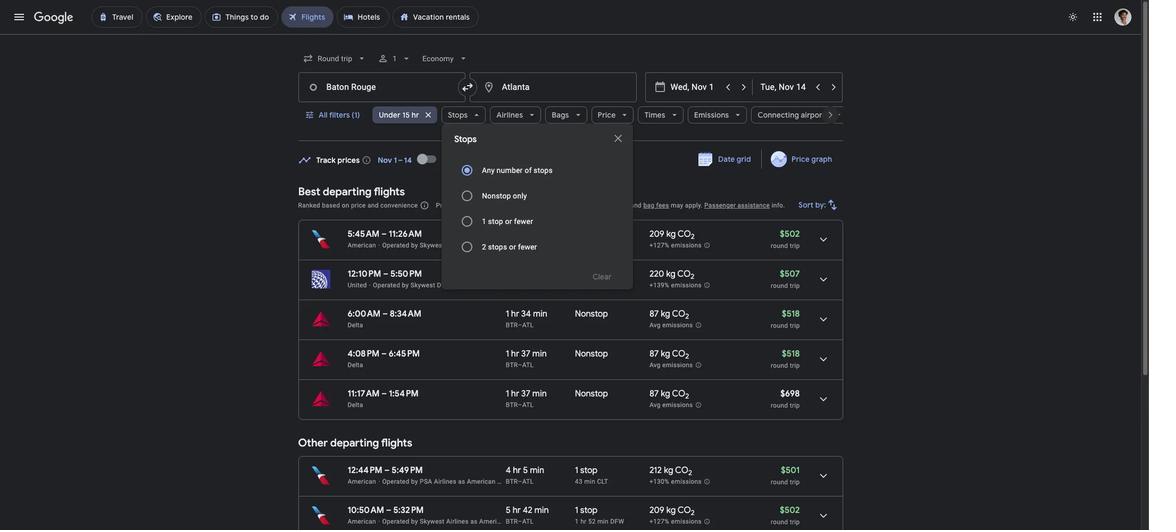 Task type: describe. For each thing, give the bounding box(es) containing it.
1 vertical spatial stops
[[454, 134, 477, 145]]

find the best price region
[[298, 146, 843, 177]]

kg for 1:54 pm
[[661, 389, 671, 399]]

1 fees from the left
[[530, 202, 542, 209]]

american down operated by psa airlines as american eagle, psa airlines as american eagle
[[479, 518, 508, 525]]

$518 for 1 hr 34 min
[[782, 309, 800, 319]]

kg for 5:49 pm
[[664, 465, 674, 476]]

2 united from the left
[[452, 282, 471, 289]]

any dates
[[458, 155, 494, 165]]

round for 11:26 am
[[771, 242, 788, 250]]

dba
[[437, 282, 450, 289]]

+127% emissions for 5 hr 42 min
[[650, 518, 702, 525]]

leaves baton rouge metropolitan airport at 4:08 pm on wednesday, november 1 and arrives at hartsfield-jackson atlanta international airport at 6:45 pm on wednesday, november 1. element
[[348, 349, 420, 359]]

11:17 am
[[348, 389, 380, 399]]

charges
[[605, 202, 629, 209]]

43
[[575, 478, 583, 485]]

co for 6:45 pm
[[672, 349, 686, 359]]

price graph button
[[764, 150, 841, 169]]

all
[[319, 110, 327, 120]]

220 kg co 2
[[650, 269, 695, 281]]

leaves baton rouge metropolitan airport at 6:00 am on wednesday, november 1 and arrives at hartsfield-jackson atlanta international airport at 8:34 am on wednesday, november 1. element
[[348, 309, 422, 319]]

+139% emissions
[[650, 282, 702, 289]]

0 vertical spatial stops
[[534, 166, 553, 175]]

co for 5:50 pm
[[678, 269, 691, 279]]

nov
[[378, 155, 392, 165]]

leaves baton rouge metropolitan airport at 12:44 pm on wednesday, november 1 and arrives at hartsfield-jackson atlanta international airport at 5:49 pm on wednesday, november 1. element
[[348, 465, 423, 476]]

87 for 6:45 pm
[[650, 349, 659, 359]]

(1)
[[352, 110, 360, 120]]

connecting airports button
[[752, 102, 848, 128]]

all filters (1)
[[319, 110, 360, 120]]

only
[[513, 192, 527, 200]]

2 for 1:54 pm
[[686, 392, 689, 401]]

nov 1 – 14
[[378, 155, 412, 165]]

1 stop flight. element for 4 hr 5 min
[[575, 505, 598, 517]]

eagle for 4 hr 41 min
[[510, 242, 526, 249]]

1 vertical spatial skywest
[[411, 282, 435, 289]]

212
[[650, 465, 662, 476]]

btr for 5:49 pm
[[506, 478, 518, 485]]

$501
[[781, 465, 800, 476]]

87 kg co 2 for 8:34 am
[[650, 309, 689, 321]]

by for 5:49 pm
[[411, 478, 418, 485]]

min for 8:34 am
[[533, 309, 548, 319]]

518 us dollars text field for 1 hr 34 min
[[782, 309, 800, 319]]

$518 round trip for 1 hr 34 min
[[771, 309, 800, 329]]

1 stop 1 hr 52 min dfw
[[575, 505, 624, 525]]

nonstop inside stops option group
[[482, 192, 511, 200]]

other
[[298, 436, 328, 450]]

+130%
[[650, 478, 670, 485]]

main content containing best departing flights
[[298, 146, 843, 530]]

of
[[525, 166, 532, 175]]

1 hr 34 min btr – atl
[[506, 309, 548, 329]]

$518 for 1 hr 37 min
[[782, 349, 800, 359]]

times
[[645, 110, 666, 120]]

adult.
[[560, 202, 577, 209]]

emissions for 5:50 pm
[[671, 282, 702, 289]]

grid
[[737, 154, 751, 164]]

loading results progress bar
[[0, 34, 1142, 36]]

$507 round trip
[[771, 269, 800, 290]]

round for 1:54 pm
[[771, 402, 788, 409]]

flight details. leaves baton rouge metropolitan airport at 12:44 pm on wednesday, november 1 and arrives at hartsfield-jackson atlanta international airport at 5:49 pm on wednesday, november 1. image
[[811, 463, 836, 489]]

min for 1:54 pm
[[533, 389, 547, 399]]

emissions for 1:54 pm
[[663, 401, 693, 409]]

52
[[588, 518, 596, 525]]

skywest for 5:32 pm
[[420, 518, 445, 525]]

emissions
[[694, 110, 729, 120]]

delta for 6:00 am
[[348, 321, 363, 329]]

total duration 4 hr 5 min. element
[[506, 465, 575, 477]]

1 united from the left
[[348, 282, 367, 289]]

close dialog image
[[612, 132, 625, 145]]

1 inside 1 stop 43 min clt
[[575, 465, 579, 476]]

airlines button
[[490, 102, 541, 128]]

42
[[523, 505, 533, 516]]

4 hr 41 min btr – atl
[[506, 229, 548, 249]]

flight details. leaves baton rouge metropolitan airport at 11:17 am on wednesday, november 1 and arrives at hartsfield-jackson atlanta international airport at 1:54 pm on wednesday, november 1. image
[[811, 386, 836, 412]]

airlines for 4 hr 5 min
[[434, 478, 457, 485]]

10:50 am – 5:32 pm
[[348, 505, 424, 516]]

date grid
[[718, 154, 751, 164]]

btr for 1:54 pm
[[506, 401, 518, 409]]

atl for 5:49 pm
[[523, 478, 534, 485]]

$507
[[780, 269, 800, 279]]

flight details. leaves baton rouge metropolitan airport at 10:50 am on wednesday, november 1 and arrives at hartsfield-jackson atlanta international airport at 5:32 pm on wednesday, november 1. image
[[811, 503, 836, 529]]

1 – 14
[[394, 155, 412, 165]]

prices
[[436, 202, 455, 209]]

nonstop flight. element for 6:45 pm
[[575, 349, 608, 361]]

required
[[480, 202, 504, 209]]

1 hr 37 min btr – atl for 1:54 pm
[[506, 389, 547, 409]]

skywest for 11:26 am
[[420, 242, 445, 249]]

– inside 4 hr 41 min btr – atl
[[518, 242, 523, 249]]

min inside 1 stop 1 hr 8 min
[[594, 282, 605, 289]]

layover (1 of 1) is a 1 hr 8 min layover at george bush intercontinental airport in houston. element
[[575, 281, 644, 290]]

btr for 6:45 pm
[[506, 361, 518, 369]]

passenger
[[705, 202, 736, 209]]

track
[[316, 155, 336, 165]]

learn more about ranking image
[[420, 201, 430, 210]]

trip for 5:49 pm
[[790, 478, 800, 486]]

learn more about tracked prices image
[[362, 155, 372, 165]]

kg for 5:32 pm
[[667, 505, 676, 516]]

5 inside the 4 hr 5 min btr – atl
[[523, 465, 528, 476]]

co for 8:34 am
[[672, 309, 686, 319]]

+127% for 5 hr 42 min
[[650, 518, 670, 525]]

12:44 pm – 5:49 pm
[[348, 465, 423, 476]]

hr inside popup button
[[412, 110, 419, 120]]

220
[[650, 269, 664, 279]]

Departure time: 11:17 AM. text field
[[348, 389, 380, 399]]

34
[[521, 309, 531, 319]]

price for price
[[598, 110, 616, 120]]

+127% emissions for 4 hr 41 min
[[650, 242, 702, 249]]

btr for 8:34 am
[[506, 321, 518, 329]]

number
[[497, 166, 523, 175]]

Arrival time: 1:54 PM. text field
[[389, 389, 419, 399]]

track prices
[[316, 155, 360, 165]]

departing for other
[[330, 436, 379, 450]]

round for 5:50 pm
[[771, 282, 788, 290]]

Arrival time: 8:34 AM. text field
[[390, 309, 422, 319]]

american down the 10:50 am
[[348, 518, 376, 525]]

based
[[322, 202, 340, 209]]

hr for 11:26 am
[[513, 229, 521, 240]]

+
[[524, 202, 528, 209]]

delta for 4:08 pm
[[348, 361, 363, 369]]

leaves baton rouge metropolitan airport at 12:10 pm on wednesday, november 1 and arrives at hartsfield-jackson atlanta international airport at 5:50 pm on wednesday, november 1. element
[[348, 269, 422, 279]]

operated for 5:32 pm
[[382, 518, 410, 525]]

698 US dollars text field
[[781, 389, 800, 399]]

2 psa from the left
[[517, 478, 529, 485]]

nonstop for 8:34 am
[[575, 309, 608, 319]]

total duration 1 hr 37 min. element for 6:45 pm
[[506, 349, 575, 361]]

Return text field
[[761, 73, 810, 102]]

ranked
[[298, 202, 320, 209]]

american left clt
[[564, 478, 593, 485]]

$501 round trip
[[771, 465, 800, 486]]

$518 round trip for 1 hr 37 min
[[771, 349, 800, 369]]

2 stops or fewer
[[482, 243, 537, 251]]

avg for 8:34 am
[[650, 322, 661, 329]]

flight details. leaves baton rouge metropolitan airport at 12:10 pm on wednesday, november 1 and arrives at hartsfield-jackson atlanta international airport at 5:50 pm on wednesday, november 1. image
[[811, 267, 836, 292]]

stops button
[[442, 102, 486, 128]]

5:49 pm
[[392, 465, 423, 476]]

1 stop or fewer
[[482, 217, 533, 226]]

209 kg co 2 for 4 hr 41 min
[[650, 229, 695, 241]]

express
[[473, 282, 496, 289]]

assistance
[[738, 202, 770, 209]]

Departure text field
[[671, 73, 720, 102]]

as for 5 hr 42 min
[[471, 518, 478, 525]]

american left eagle,
[[467, 478, 496, 485]]

best departing flights
[[298, 185, 405, 199]]

1 vertical spatial eagle
[[594, 478, 611, 485]]

kg for 5:50 pm
[[666, 269, 676, 279]]

american down 5:45 am
[[348, 242, 376, 249]]

airlines for 5 hr 42 min
[[446, 518, 469, 525]]

11:17 am – 1:54 pm delta
[[348, 389, 419, 409]]

avg emissions for 1:54 pm
[[650, 401, 693, 409]]

1 button
[[374, 46, 416, 71]]

date
[[718, 154, 735, 164]]

1 stop 43 min clt
[[575, 465, 608, 485]]

trip for 11:26 am
[[790, 242, 800, 250]]

$698 round trip
[[771, 389, 800, 409]]

6:00 am – 8:34 am delta
[[348, 309, 422, 329]]

on
[[342, 202, 349, 209]]

37 for 1:54 pm
[[521, 389, 531, 399]]

convenience
[[381, 202, 418, 209]]

bag
[[644, 202, 655, 209]]

dates
[[474, 155, 494, 165]]

operated by psa airlines as american eagle, psa airlines as american eagle
[[382, 478, 611, 485]]

clt
[[597, 478, 608, 485]]

min for 11:26 am
[[534, 229, 548, 240]]

209 kg co 2 for 5 hr 42 min
[[650, 505, 695, 517]]

prices include required taxes + fees for 1 adult. optional charges and bag fees may apply. passenger assistance
[[436, 202, 770, 209]]

stop inside stops option group
[[488, 217, 503, 226]]

hr inside 1 stop 1 hr 8 min
[[581, 282, 587, 289]]

hr for 5:32 pm
[[513, 505, 521, 516]]

any for any number of stops
[[482, 166, 495, 175]]

min inside 1 stop 43 min clt
[[584, 478, 596, 485]]

Arrival time: 11:26 AM. text field
[[389, 229, 422, 240]]

hr for 1:54 pm
[[511, 389, 519, 399]]

12:10 pm – 5:50 pm
[[348, 269, 422, 279]]

Arrival time: 5:50 PM. text field
[[391, 269, 422, 279]]



Task type: locate. For each thing, give the bounding box(es) containing it.
eagle
[[510, 242, 526, 249], [594, 478, 611, 485], [510, 518, 526, 525]]

flights
[[374, 185, 405, 199], [381, 436, 412, 450]]

round inside $698 round trip
[[771, 402, 788, 409]]

min inside the 4 hr 5 min btr – atl
[[530, 465, 545, 476]]

nonstop flight. element for 1:54 pm
[[575, 389, 608, 401]]

2 operated by skywest airlines as american eagle from the top
[[382, 518, 526, 525]]

$502 round trip
[[771, 229, 800, 250], [771, 505, 800, 526]]

apply.
[[685, 202, 703, 209]]

optional
[[579, 202, 604, 209]]

1 vertical spatial 5
[[506, 505, 511, 516]]

2 for 5:49 pm
[[689, 468, 693, 478]]

fewer for 1 stop or fewer
[[514, 217, 533, 226]]

hr inside 4 hr 41 min btr – atl
[[513, 229, 521, 240]]

10:50 am
[[348, 505, 384, 516]]

– inside the 11:17 am – 1:54 pm delta
[[382, 389, 387, 399]]

flight details. leaves baton rouge metropolitan airport at 4:08 pm on wednesday, november 1 and arrives at hartsfield-jackson atlanta international airport at 6:45 pm on wednesday, november 1. image
[[811, 346, 836, 372]]

skywest down 5:50 pm
[[411, 282, 435, 289]]

hr
[[412, 110, 419, 120], [513, 229, 521, 240], [581, 282, 587, 289], [511, 309, 519, 319], [511, 349, 519, 359], [511, 389, 519, 399], [513, 465, 521, 476], [513, 505, 521, 516], [581, 518, 587, 525]]

6 atl from the top
[[523, 518, 534, 525]]

1 vertical spatial delta
[[348, 361, 363, 369]]

hr inside 1 stop 1 hr 52 min dfw
[[581, 518, 587, 525]]

round inside $507 round trip
[[771, 282, 788, 290]]

+127% for 4 hr 41 min
[[650, 242, 670, 249]]

kg inside 212 kg co 2
[[664, 465, 674, 476]]

or down taxes
[[505, 217, 512, 226]]

trip down $501 text field
[[790, 478, 800, 486]]

flights for other departing flights
[[381, 436, 412, 450]]

under
[[379, 110, 401, 120]]

0 vertical spatial departing
[[323, 185, 372, 199]]

price inside popup button
[[598, 110, 616, 120]]

atl for 1:54 pm
[[523, 401, 534, 409]]

0 vertical spatial avg emissions
[[650, 322, 693, 329]]

1 vertical spatial 37
[[521, 389, 531, 399]]

atl for 11:26 am
[[523, 242, 534, 249]]

2 for 6:45 pm
[[686, 352, 689, 361]]

2 1 stop flight. element from the top
[[575, 465, 598, 477]]

7 round from the top
[[771, 518, 788, 526]]

stops inside popup button
[[448, 110, 468, 120]]

stop for 209
[[581, 505, 598, 516]]

as left eagle,
[[458, 478, 465, 485]]

united right dba
[[452, 282, 471, 289]]

trip for 1:54 pm
[[790, 402, 800, 409]]

eagle down 42
[[510, 518, 526, 525]]

round down $501 text field
[[771, 478, 788, 486]]

round for 6:45 pm
[[771, 362, 788, 369]]

209 for 5 hr 42 min
[[650, 505, 665, 516]]

round left flight details. leaves baton rouge metropolitan airport at 6:00 am on wednesday, november 1 and arrives at hartsfield-jackson atlanta international airport at 8:34 am on wednesday, november 1. icon
[[771, 322, 788, 329]]

stop up 52
[[581, 505, 598, 516]]

1 1 hr 37 min btr – atl from the top
[[506, 349, 547, 369]]

4 inside the 4 hr 5 min btr – atl
[[506, 465, 511, 476]]

operated
[[382, 242, 410, 249], [373, 282, 400, 289], [382, 478, 410, 485], [382, 518, 410, 525]]

1 1 stop flight. element from the top
[[575, 269, 598, 281]]

$518
[[782, 309, 800, 319], [782, 349, 800, 359]]

as down operated by psa airlines as american eagle, psa airlines as american eagle
[[471, 518, 478, 525]]

3 avg from the top
[[650, 401, 661, 409]]

stops right of
[[534, 166, 553, 175]]

trip for 6:45 pm
[[790, 362, 800, 369]]

507 US dollars text field
[[780, 269, 800, 279]]

2 atl from the top
[[523, 321, 534, 329]]

swap origin and destination. image
[[461, 81, 474, 94]]

price for price graph
[[792, 154, 810, 164]]

connecting
[[758, 110, 799, 120]]

0 horizontal spatial price
[[598, 110, 616, 120]]

4:08 pm – 6:45 pm delta
[[348, 349, 420, 369]]

0 vertical spatial 5
[[523, 465, 528, 476]]

co for 1:54 pm
[[672, 389, 686, 399]]

– inside 4:08 pm – 6:45 pm delta
[[382, 349, 387, 359]]

hr inside the 4 hr 5 min btr – atl
[[513, 465, 521, 476]]

bags
[[552, 110, 569, 120]]

Arrival time: 5:32 PM. text field
[[394, 505, 424, 516]]

$502 round trip left flight details. leaves baton rouge metropolitan airport at 10:50 am on wednesday, november 1 and arrives at hartsfield-jackson atlanta international airport at 5:32 pm on wednesday, november 1. icon
[[771, 505, 800, 526]]

3 1 stop flight. element from the top
[[575, 505, 598, 517]]

min inside 1 stop 1 hr 52 min dfw
[[598, 518, 609, 525]]

0 vertical spatial 518 us dollars text field
[[782, 309, 800, 319]]

$698
[[781, 389, 800, 399]]

12:44 pm
[[348, 465, 383, 476]]

delta for 11:17 am
[[348, 401, 363, 409]]

total duration 1 hr 34 min. element
[[506, 309, 575, 321]]

change appearance image
[[1061, 4, 1086, 30]]

flights up 5:49 pm
[[381, 436, 412, 450]]

1 operated by skywest airlines as american eagle from the top
[[382, 242, 526, 249]]

atl
[[523, 242, 534, 249], [523, 321, 534, 329], [523, 361, 534, 369], [523, 401, 534, 409], [523, 478, 534, 485], [523, 518, 534, 525]]

by down 5:49 pm
[[411, 478, 418, 485]]

emissions for 11:26 am
[[671, 242, 702, 249]]

leaves baton rouge metropolitan airport at 10:50 am on wednesday, november 1 and arrives at hartsfield-jackson atlanta international airport at 5:32 pm on wednesday, november 1. element
[[348, 505, 424, 516]]

emissions for 5:49 pm
[[671, 478, 702, 485]]

round down $698
[[771, 402, 788, 409]]

1 87 from the top
[[650, 309, 659, 319]]

1 $502 from the top
[[780, 229, 800, 240]]

kg for 8:34 am
[[661, 309, 671, 319]]

kg for 11:26 am
[[667, 229, 676, 240]]

Departure time: 12:10 PM. text field
[[348, 269, 381, 279]]

1 37 from the top
[[521, 349, 531, 359]]

fewer
[[514, 217, 533, 226], [518, 243, 537, 251]]

8:34 am
[[390, 309, 422, 319]]

$502 down sort
[[780, 229, 800, 240]]

kg for 6:45 pm
[[661, 349, 671, 359]]

2 inside 212 kg co 2
[[689, 468, 693, 478]]

min inside 1 hr 34 min btr – atl
[[533, 309, 548, 319]]

or down 1 stop or fewer
[[509, 243, 516, 251]]

1 vertical spatial operated by skywest airlines as american eagle
[[382, 518, 526, 525]]

operated for 5:49 pm
[[382, 478, 410, 485]]

3 nonstop flight. element from the top
[[575, 389, 608, 401]]

1 avg emissions from the top
[[650, 322, 693, 329]]

delta down 11:17 am
[[348, 401, 363, 409]]

1 vertical spatial 1 hr 37 min btr – atl
[[506, 389, 547, 409]]

psa down 5:49 pm
[[420, 478, 432, 485]]

4 inside 4 hr 41 min btr – atl
[[506, 229, 511, 240]]

trip for 5:32 pm
[[790, 518, 800, 526]]

4
[[506, 229, 511, 240], [506, 465, 511, 476]]

round inside $501 round trip
[[771, 478, 788, 486]]

atl inside the 4 hr 5 min btr – atl
[[523, 478, 534, 485]]

2 1 hr 37 min btr – atl from the top
[[506, 389, 547, 409]]

1 horizontal spatial price
[[792, 154, 810, 164]]

min for 5:49 pm
[[530, 465, 545, 476]]

0 vertical spatial $518 round trip
[[771, 309, 800, 329]]

psa
[[420, 478, 432, 485], [517, 478, 529, 485]]

Arrival time: 6:45 PM. text field
[[389, 349, 420, 359]]

any down dates
[[482, 166, 495, 175]]

nonstop flight. element
[[575, 309, 608, 321], [575, 349, 608, 361], [575, 389, 608, 401]]

include
[[457, 202, 478, 209]]

518 US dollars text field
[[782, 309, 800, 319], [782, 349, 800, 359]]

None search field
[[298, 46, 848, 290]]

operated by skywest dba united express
[[373, 282, 496, 289]]

4 for 4 hr 5 min
[[506, 465, 511, 476]]

1 vertical spatial departing
[[330, 436, 379, 450]]

delta down 4:08 pm
[[348, 361, 363, 369]]

0 vertical spatial 87
[[650, 309, 659, 319]]

1 vertical spatial total duration 1 hr 37 min. element
[[506, 389, 575, 401]]

Departure time: 6:00 AM. text field
[[348, 309, 381, 319]]

airports
[[801, 110, 830, 120]]

1 vertical spatial fewer
[[518, 243, 537, 251]]

layover (1 of 1) is a 43 min layover at charlotte douglas international airport in charlotte. element
[[575, 477, 644, 486]]

3 trip from the top
[[790, 322, 800, 329]]

209
[[650, 229, 665, 240], [650, 505, 665, 516]]

fees right bag
[[657, 202, 669, 209]]

2 btr from the top
[[506, 321, 518, 329]]

2 vertical spatial 87 kg co 2
[[650, 389, 689, 401]]

price inside button
[[792, 154, 810, 164]]

round for 5:49 pm
[[771, 478, 788, 486]]

3 round from the top
[[771, 322, 788, 329]]

1 vertical spatial 518 us dollars text field
[[782, 349, 800, 359]]

btr inside 1 hr 34 min btr – atl
[[506, 321, 518, 329]]

Arrival time: 5:49 PM. text field
[[392, 465, 423, 476]]

2 87 kg co 2 from the top
[[650, 349, 689, 361]]

none search field containing stops
[[298, 46, 848, 290]]

by
[[411, 242, 418, 249], [402, 282, 409, 289], [411, 478, 418, 485], [411, 518, 418, 525]]

trip inside $501 round trip
[[790, 478, 800, 486]]

None text field
[[298, 72, 465, 102], [470, 72, 637, 102], [298, 72, 465, 102], [470, 72, 637, 102]]

psa right eagle,
[[517, 478, 529, 485]]

emissions for 8:34 am
[[663, 322, 693, 329]]

+130% emissions
[[650, 478, 702, 485]]

2 37 from the top
[[521, 389, 531, 399]]

hr for 6:45 pm
[[511, 349, 519, 359]]

operated by skywest airlines as american eagle down the 5:32 pm
[[382, 518, 526, 525]]

1 vertical spatial any
[[482, 166, 495, 175]]

1 inside 1 popup button
[[393, 54, 397, 63]]

btr inside the 4 hr 5 min btr – atl
[[506, 478, 518, 485]]

price graph
[[792, 154, 833, 164]]

5
[[523, 465, 528, 476], [506, 505, 511, 516]]

btr for 5:32 pm
[[506, 518, 518, 525]]

4 up eagle,
[[506, 465, 511, 476]]

1 vertical spatial or
[[509, 243, 516, 251]]

connecting airports
[[758, 110, 830, 120]]

co inside "220 kg co 2"
[[678, 269, 691, 279]]

5 inside 5 hr 42 min btr – atl
[[506, 505, 511, 516]]

nonstop flight. element for 8:34 am
[[575, 309, 608, 321]]

1 vertical spatial +127%
[[650, 518, 670, 525]]

main content
[[298, 146, 843, 530]]

3 87 kg co 2 from the top
[[650, 389, 689, 401]]

3 delta from the top
[[348, 401, 363, 409]]

by down 11:26 am
[[411, 242, 418, 249]]

0 vertical spatial skywest
[[420, 242, 445, 249]]

0 vertical spatial +127%
[[650, 242, 670, 249]]

1 stop flight. element up 52
[[575, 505, 598, 517]]

1 atl from the top
[[523, 242, 534, 249]]

as for 4 hr 41 min
[[471, 242, 478, 249]]

layover (1 of 1) is a 1 hr 52 min layover at dallas/fort worth international airport in dallas. element
[[575, 517, 644, 526]]

as for 4 hr 5 min
[[458, 478, 465, 485]]

0 vertical spatial 87 kg co 2
[[650, 309, 689, 321]]

5 atl from the top
[[523, 478, 534, 485]]

avg emissions for 8:34 am
[[650, 322, 693, 329]]

delta down 6:00 am
[[348, 321, 363, 329]]

1 round from the top
[[771, 242, 788, 250]]

trip for 8:34 am
[[790, 322, 800, 329]]

2 vertical spatial avg
[[650, 401, 661, 409]]

1 +127% emissions from the top
[[650, 242, 702, 249]]

$502 for 4 hr 41 min
[[780, 229, 800, 240]]

2 518 us dollars text field from the top
[[782, 349, 800, 359]]

501 US dollars text field
[[781, 465, 800, 476]]

$518 round trip up $698 text field
[[771, 349, 800, 369]]

0 vertical spatial $518
[[782, 309, 800, 319]]

atl inside 5 hr 42 min btr – atl
[[523, 518, 534, 525]]

0 horizontal spatial stops
[[488, 243, 507, 251]]

nonstop for 1:54 pm
[[575, 389, 608, 399]]

trip down $698
[[790, 402, 800, 409]]

2 nonstop flight. element from the top
[[575, 349, 608, 361]]

ranked based on price and convenience
[[298, 202, 418, 209]]

2 fees from the left
[[657, 202, 669, 209]]

2 and from the left
[[631, 202, 642, 209]]

skywest down 11:26 am
[[420, 242, 445, 249]]

2 inside stops option group
[[482, 243, 486, 251]]

stop down required on the left top of page
[[488, 217, 503, 226]]

operated down 12:10 pm – 5:50 pm
[[373, 282, 400, 289]]

– inside 5 hr 42 min btr – atl
[[518, 518, 523, 525]]

15
[[402, 110, 410, 120]]

1 hr 37 min btr – atl
[[506, 349, 547, 369], [506, 389, 547, 409]]

+127% up '220'
[[650, 242, 670, 249]]

1 horizontal spatial 5
[[523, 465, 528, 476]]

round up $698 text field
[[771, 362, 788, 369]]

1 inside 1 hr 34 min btr – atl
[[506, 309, 509, 319]]

1 psa from the left
[[420, 478, 432, 485]]

atl inside 4 hr 41 min btr – atl
[[523, 242, 534, 249]]

502 US dollars text field
[[780, 505, 800, 516]]

price up close dialog image
[[598, 110, 616, 120]]

0 vertical spatial eagle
[[510, 242, 526, 249]]

1 stop flight. element up 43
[[575, 465, 598, 477]]

0 vertical spatial 37
[[521, 349, 531, 359]]

or for stops
[[509, 243, 516, 251]]

2 vertical spatial delta
[[348, 401, 363, 409]]

delta inside 6:00 am – 8:34 am delta
[[348, 321, 363, 329]]

1 vertical spatial 87 kg co 2
[[650, 349, 689, 361]]

2 4 from the top
[[506, 465, 511, 476]]

eagle for 5 hr 42 min
[[510, 518, 526, 525]]

graph
[[812, 154, 833, 164]]

atl for 5:32 pm
[[523, 518, 534, 525]]

0 vertical spatial 209 kg co 2
[[650, 229, 695, 241]]

6:00 am
[[348, 309, 381, 319]]

filters
[[329, 110, 350, 120]]

skywest down arrival time: 5:32 pm. text field
[[420, 518, 445, 525]]

min inside 4 hr 41 min btr – atl
[[534, 229, 548, 240]]

flights up convenience
[[374, 185, 405, 199]]

1 209 from the top
[[650, 229, 665, 240]]

any inside stops option group
[[482, 166, 495, 175]]

kg inside "220 kg co 2"
[[666, 269, 676, 279]]

1 $502 round trip from the top
[[771, 229, 800, 250]]

2 avg from the top
[[650, 361, 661, 369]]

1 trip from the top
[[790, 242, 800, 250]]

any left dates
[[458, 155, 472, 165]]

united down 12:10 pm
[[348, 282, 367, 289]]

6 btr from the top
[[506, 518, 518, 525]]

None field
[[298, 49, 371, 68], [418, 49, 473, 68], [298, 49, 371, 68], [418, 49, 473, 68]]

stop inside 1 stop 43 min clt
[[581, 465, 598, 476]]

3 btr from the top
[[506, 361, 518, 369]]

1:54 pm
[[389, 389, 419, 399]]

2 vertical spatial nonstop flight. element
[[575, 389, 608, 401]]

bags button
[[546, 102, 587, 128]]

0 vertical spatial 1 stop flight. element
[[575, 269, 598, 281]]

american down departure time: 12:44 pm. text box
[[348, 478, 376, 485]]

stop inside 1 stop 1 hr 8 min
[[581, 269, 598, 279]]

1 horizontal spatial any
[[482, 166, 495, 175]]

co
[[678, 229, 691, 240], [678, 269, 691, 279], [672, 309, 686, 319], [672, 349, 686, 359], [672, 389, 686, 399], [675, 465, 689, 476], [678, 505, 691, 516]]

1 4 from the top
[[506, 229, 511, 240]]

2 total duration 1 hr 37 min. element from the top
[[506, 389, 575, 401]]

1 vertical spatial price
[[792, 154, 810, 164]]

1 vertical spatial stops
[[488, 243, 507, 251]]

flight details. leaves baton rouge metropolitan airport at 6:00 am on wednesday, november 1 and arrives at hartsfield-jackson atlanta international airport at 8:34 am on wednesday, november 1. image
[[811, 307, 836, 332]]

hr inside 5 hr 42 min btr – atl
[[513, 505, 521, 516]]

5 left 42
[[506, 505, 511, 516]]

price left graph
[[792, 154, 810, 164]]

0 vertical spatial 1 hr 37 min btr – atl
[[506, 349, 547, 369]]

1 btr from the top
[[506, 242, 518, 249]]

co for 5:49 pm
[[675, 465, 689, 476]]

0 vertical spatial flights
[[374, 185, 405, 199]]

delta inside the 11:17 am – 1:54 pm delta
[[348, 401, 363, 409]]

1 vertical spatial 4
[[506, 465, 511, 476]]

2 209 kg co 2 from the top
[[650, 505, 695, 517]]

1 87 kg co 2 from the top
[[650, 309, 689, 321]]

trip inside $698 round trip
[[790, 402, 800, 409]]

$518 left flight details. leaves baton rouge metropolitan airport at 6:00 am on wednesday, november 1 and arrives at hartsfield-jackson atlanta international airport at 8:34 am on wednesday, november 1. icon
[[782, 309, 800, 319]]

1 vertical spatial avg
[[650, 361, 661, 369]]

+127% emissions up "220 kg co 2"
[[650, 242, 702, 249]]

0 horizontal spatial psa
[[420, 478, 432, 485]]

5 btr from the top
[[506, 478, 518, 485]]

min for 6:45 pm
[[533, 349, 547, 359]]

1 avg from the top
[[650, 322, 661, 329]]

1 vertical spatial 209 kg co 2
[[650, 505, 695, 517]]

1 nonstop flight. element from the top
[[575, 309, 608, 321]]

flight details. leaves baton rouge metropolitan airport at 5:45 am on wednesday, november 1 and arrives at hartsfield-jackson atlanta international airport at 11:26 am on wednesday, november 1. image
[[811, 227, 836, 252]]

round down 502 us dollars text box
[[771, 518, 788, 526]]

209 kg co 2 down may
[[650, 229, 695, 241]]

min inside 5 hr 42 min btr – atl
[[535, 505, 549, 516]]

sort
[[799, 200, 814, 210]]

1 vertical spatial nonstop flight. element
[[575, 349, 608, 361]]

0 vertical spatial 4
[[506, 229, 511, 240]]

avg emissions for 6:45 pm
[[650, 361, 693, 369]]

0 vertical spatial or
[[505, 217, 512, 226]]

stops down 1 stop or fewer
[[488, 243, 507, 251]]

trip down $507 in the bottom right of the page
[[790, 282, 800, 290]]

87 for 1:54 pm
[[650, 389, 659, 399]]

502 US dollars text field
[[780, 229, 800, 240]]

total duration 1 hr 37 min. element for 1:54 pm
[[506, 389, 575, 401]]

trip for 5:50 pm
[[790, 282, 800, 290]]

Departure time: 4:08 PM. text field
[[348, 349, 380, 359]]

atl for 8:34 am
[[523, 321, 534, 329]]

212 kg co 2
[[650, 465, 693, 478]]

and right price
[[368, 202, 379, 209]]

12:10 pm
[[348, 269, 381, 279]]

leaves baton rouge metropolitan airport at 11:17 am on wednesday, november 1 and arrives at hartsfield-jackson atlanta international airport at 1:54 pm on wednesday, november 1. element
[[348, 389, 419, 399]]

6:45 pm
[[389, 349, 420, 359]]

0 vertical spatial total duration 1 hr 37 min. element
[[506, 349, 575, 361]]

518 us dollars text field left flight details. leaves baton rouge metropolitan airport at 4:08 pm on wednesday, november 1 and arrives at hartsfield-jackson atlanta international airport at 6:45 pm on wednesday, november 1. image
[[782, 349, 800, 359]]

or for stop
[[505, 217, 512, 226]]

operated by skywest airlines as american eagle down prices
[[382, 242, 526, 249]]

dfw
[[611, 518, 624, 525]]

0 vertical spatial operated by skywest airlines as american eagle
[[382, 242, 526, 249]]

1 horizontal spatial and
[[631, 202, 642, 209]]

2 trip from the top
[[790, 282, 800, 290]]

2 $502 from the top
[[780, 505, 800, 516]]

stops down swap origin and destination. icon
[[448, 110, 468, 120]]

fewer up 41
[[514, 217, 533, 226]]

any number of stops
[[482, 166, 553, 175]]

stop up 43
[[581, 465, 598, 476]]

2 inside "220 kg co 2"
[[691, 272, 695, 281]]

1 horizontal spatial psa
[[517, 478, 529, 485]]

1 vertical spatial 87
[[650, 349, 659, 359]]

round for 5:32 pm
[[771, 518, 788, 526]]

1 vertical spatial 209
[[650, 505, 665, 516]]

2 delta from the top
[[348, 361, 363, 369]]

87 kg co 2 for 6:45 pm
[[650, 349, 689, 361]]

prices
[[338, 155, 360, 165]]

kg
[[667, 229, 676, 240], [666, 269, 676, 279], [661, 309, 671, 319], [661, 349, 671, 359], [661, 389, 671, 399], [664, 465, 674, 476], [667, 505, 676, 516]]

as left 2 stops or fewer
[[471, 242, 478, 249]]

1 stop flight. element
[[575, 269, 598, 281], [575, 465, 598, 477], [575, 505, 598, 517]]

1 $518 from the top
[[782, 309, 800, 319]]

nonstop for 6:45 pm
[[575, 349, 608, 359]]

price
[[351, 202, 366, 209]]

fewer down 41
[[518, 243, 537, 251]]

next image
[[818, 102, 843, 128]]

2 for 8:34 am
[[686, 312, 689, 321]]

under 15 hr button
[[373, 102, 437, 128]]

1 horizontal spatial stops
[[534, 166, 553, 175]]

avg for 6:45 pm
[[650, 361, 661, 369]]

518 us dollars text field for 1 hr 37 min
[[782, 349, 800, 359]]

0 vertical spatial price
[[598, 110, 616, 120]]

co inside 212 kg co 2
[[675, 465, 689, 476]]

nonstop only
[[482, 192, 527, 200]]

0 vertical spatial stops
[[448, 110, 468, 120]]

btr inside 4 hr 41 min btr – atl
[[506, 242, 518, 249]]

total duration 4 hr 41 min. element
[[506, 229, 575, 241]]

leaves baton rouge metropolitan airport at 5:45 am on wednesday, november 1 and arrives at hartsfield-jackson atlanta international airport at 11:26 am on wednesday, november 1. element
[[348, 229, 422, 240]]

btr for 11:26 am
[[506, 242, 518, 249]]

– inside 6:00 am – 8:34 am delta
[[383, 309, 388, 319]]

+127% down +130%
[[650, 518, 670, 525]]

3 87 from the top
[[650, 389, 659, 399]]

5 trip from the top
[[790, 402, 800, 409]]

atl inside 1 hr 34 min btr – atl
[[523, 321, 534, 329]]

1 vertical spatial +127% emissions
[[650, 518, 702, 525]]

4 down 1 stop or fewer
[[506, 229, 511, 240]]

stop for 220
[[581, 269, 598, 279]]

by for 5:32 pm
[[411, 518, 418, 525]]

0 vertical spatial +127% emissions
[[650, 242, 702, 249]]

avg for 1:54 pm
[[650, 401, 661, 409]]

stops option group
[[454, 158, 621, 260]]

1 horizontal spatial fees
[[657, 202, 669, 209]]

hr inside 1 hr 34 min btr – atl
[[511, 309, 519, 319]]

4 round from the top
[[771, 362, 788, 369]]

1 vertical spatial avg emissions
[[650, 361, 693, 369]]

hr for 8:34 am
[[511, 309, 519, 319]]

5:32 pm
[[394, 505, 424, 516]]

delta inside 4:08 pm – 6:45 pm delta
[[348, 361, 363, 369]]

sort by: button
[[794, 192, 843, 218]]

3 avg emissions from the top
[[650, 401, 693, 409]]

2 vertical spatial 87
[[650, 389, 659, 399]]

any inside the find the best price region
[[458, 155, 472, 165]]

2 vertical spatial 1 stop flight. element
[[575, 505, 598, 517]]

main menu image
[[13, 11, 26, 23]]

times button
[[638, 102, 684, 128]]

1 horizontal spatial united
[[452, 282, 471, 289]]

operated down arrival time: 11:26 am. text field
[[382, 242, 410, 249]]

eagle,
[[497, 478, 515, 485]]

under 15 hr
[[379, 110, 419, 120]]

4 btr from the top
[[506, 401, 518, 409]]

– inside 1 hr 34 min btr – atl
[[518, 321, 523, 329]]

avg
[[650, 322, 661, 329], [650, 361, 661, 369], [650, 401, 661, 409]]

1 vertical spatial $502 round trip
[[771, 505, 800, 526]]

0 horizontal spatial fees
[[530, 202, 542, 209]]

total duration 1 hr 37 min. element
[[506, 349, 575, 361], [506, 389, 575, 401]]

87 for 8:34 am
[[650, 309, 659, 319]]

as left 43
[[555, 478, 562, 485]]

$518 left flight details. leaves baton rouge metropolitan airport at 4:08 pm on wednesday, november 1 and arrives at hartsfield-jackson atlanta international airport at 6:45 pm on wednesday, november 1. image
[[782, 349, 800, 359]]

1 and from the left
[[368, 202, 379, 209]]

+127% emissions down '+130% emissions'
[[650, 518, 702, 525]]

4:08 pm
[[348, 349, 380, 359]]

2 for 5:50 pm
[[691, 272, 695, 281]]

1 518 us dollars text field from the top
[[782, 309, 800, 319]]

round down $507 in the bottom right of the page
[[771, 282, 788, 290]]

1 inside stops option group
[[482, 217, 486, 226]]

41
[[523, 229, 532, 240]]

2 for 5:32 pm
[[691, 508, 695, 517]]

flights for best departing flights
[[374, 185, 405, 199]]

0 vertical spatial $502
[[780, 229, 800, 240]]

2 vertical spatial skywest
[[420, 518, 445, 525]]

0 horizontal spatial any
[[458, 155, 472, 165]]

stop inside 1 stop 1 hr 52 min dfw
[[581, 505, 598, 516]]

2 vertical spatial avg emissions
[[650, 401, 693, 409]]

$502 round trip for 5 hr 42 min
[[771, 505, 800, 526]]

operated down 10:50 am – 5:32 pm
[[382, 518, 410, 525]]

209 for 4 hr 41 min
[[650, 229, 665, 240]]

0 vertical spatial 209
[[650, 229, 665, 240]]

by for 11:26 am
[[411, 242, 418, 249]]

by down arrival time: 5:32 pm. text field
[[411, 518, 418, 525]]

departing up on
[[323, 185, 372, 199]]

operated down 'leaves baton rouge metropolitan airport at 12:44 pm on wednesday, november 1 and arrives at hartsfield-jackson atlanta international airport at 5:49 pm on wednesday, november 1.' element
[[382, 478, 410, 485]]

0 vertical spatial fewer
[[514, 217, 533, 226]]

emissions for 6:45 pm
[[663, 361, 693, 369]]

trip left flight details. leaves baton rouge metropolitan airport at 6:00 am on wednesday, november 1 and arrives at hartsfield-jackson atlanta international airport at 8:34 am on wednesday, november 1. icon
[[790, 322, 800, 329]]

+127% emissions
[[650, 242, 702, 249], [650, 518, 702, 525]]

6 trip from the top
[[790, 478, 800, 486]]

0 vertical spatial avg
[[650, 322, 661, 329]]

layover (1 of 1) is a 51 min layover at dallas/fort worth international airport in dallas. element
[[575, 241, 644, 250]]

operated by skywest airlines as american eagle
[[382, 242, 526, 249], [382, 518, 526, 525]]

emissions button
[[688, 102, 747, 128]]

0 vertical spatial $502 round trip
[[771, 229, 800, 250]]

any for any dates
[[458, 155, 472, 165]]

2 round from the top
[[771, 282, 788, 290]]

min
[[534, 229, 548, 240], [594, 282, 605, 289], [533, 309, 548, 319], [533, 349, 547, 359], [533, 389, 547, 399], [530, 465, 545, 476], [584, 478, 596, 485], [535, 505, 549, 516], [598, 518, 609, 525]]

– inside the 4 hr 5 min btr – atl
[[518, 478, 523, 485]]

37 for 6:45 pm
[[521, 349, 531, 359]]

2 87 from the top
[[650, 349, 659, 359]]

7 trip from the top
[[790, 518, 800, 526]]

1 $518 round trip from the top
[[771, 309, 800, 329]]

taxes
[[506, 202, 522, 209]]

2 avg emissions from the top
[[650, 361, 693, 369]]

trip up $698 text field
[[790, 362, 800, 369]]

Departure time: 5:45 AM. text field
[[348, 229, 380, 240]]

2 $518 from the top
[[782, 349, 800, 359]]

0 vertical spatial any
[[458, 155, 472, 165]]

by down 5:50 pm
[[402, 282, 409, 289]]

1 vertical spatial 1 stop flight. element
[[575, 465, 598, 477]]

5:45 am
[[348, 229, 380, 240]]

eagle right 43
[[594, 478, 611, 485]]

operated by skywest airlines as american eagle for 5:45 am – 11:26 am
[[382, 242, 526, 249]]

209 down +130%
[[650, 505, 665, 516]]

0 horizontal spatial united
[[348, 282, 367, 289]]

american down 1 stop or fewer
[[479, 242, 508, 249]]

and left bag
[[631, 202, 642, 209]]

1 +127% from the top
[[650, 242, 670, 249]]

0 horizontal spatial and
[[368, 202, 379, 209]]

eagle down 41
[[510, 242, 526, 249]]

min for 5:32 pm
[[535, 505, 549, 516]]

all filters (1) button
[[298, 102, 368, 128]]

and
[[368, 202, 379, 209], [631, 202, 642, 209]]

trip down 502 us dollars text box
[[790, 518, 800, 526]]

fees right +
[[530, 202, 542, 209]]

1 vertical spatial $518
[[782, 349, 800, 359]]

$502 for 5 hr 42 min
[[780, 505, 800, 516]]

1 stop flight. element up 8
[[575, 269, 598, 281]]

Departure time: 10:50 AM. text field
[[348, 505, 384, 516]]

 image
[[369, 282, 371, 289]]

4 atl from the top
[[523, 401, 534, 409]]

sort by:
[[799, 200, 826, 210]]

1 stop 1 hr 8 min
[[575, 269, 605, 289]]

0 horizontal spatial 5
[[506, 505, 511, 516]]

1 stop flight. element for 4 hr 41 min
[[575, 269, 598, 281]]

airlines
[[497, 110, 523, 120], [446, 242, 469, 249], [434, 478, 457, 485], [531, 478, 554, 485], [446, 518, 469, 525]]

$502 round trip up the 507 us dollars text field
[[771, 229, 800, 250]]

1 vertical spatial $502
[[780, 505, 800, 516]]

1
[[393, 54, 397, 63], [554, 202, 558, 209], [482, 217, 486, 226], [575, 269, 579, 279], [575, 282, 579, 289], [506, 309, 509, 319], [506, 349, 509, 359], [506, 389, 509, 399], [575, 465, 579, 476], [575, 505, 579, 516], [575, 518, 579, 525]]

1 vertical spatial flights
[[381, 436, 412, 450]]

3 atl from the top
[[523, 361, 534, 369]]

$502 left flight details. leaves baton rouge metropolitan airport at 10:50 am on wednesday, november 1 and arrives at hartsfield-jackson atlanta international airport at 5:32 pm on wednesday, november 1. icon
[[780, 505, 800, 516]]

6 round from the top
[[771, 478, 788, 486]]

airlines inside popup button
[[497, 110, 523, 120]]

518 us dollars text field left flight details. leaves baton rouge metropolitan airport at 6:00 am on wednesday, november 1 and arrives at hartsfield-jackson atlanta international airport at 8:34 am on wednesday, november 1. icon
[[782, 309, 800, 319]]

co for 11:26 am
[[678, 229, 691, 240]]

5 round from the top
[[771, 402, 788, 409]]

2 $518 round trip from the top
[[771, 349, 800, 369]]

209 kg co 2 down '+130% emissions'
[[650, 505, 695, 517]]

2 +127% from the top
[[650, 518, 670, 525]]

btr inside 5 hr 42 min btr – atl
[[506, 518, 518, 525]]

0 vertical spatial delta
[[348, 321, 363, 329]]

departing up departure time: 12:44 pm. text box
[[330, 436, 379, 450]]

trip inside $507 round trip
[[790, 282, 800, 290]]

1 vertical spatial $518 round trip
[[771, 349, 800, 369]]

stop up 8
[[581, 269, 598, 279]]

2 vertical spatial eagle
[[510, 518, 526, 525]]

$518 round trip left flight details. leaves baton rouge metropolitan airport at 6:00 am on wednesday, november 1 and arrives at hartsfield-jackson atlanta international airport at 8:34 am on wednesday, november 1. icon
[[771, 309, 800, 329]]

Departure time: 12:44 PM. text field
[[348, 465, 383, 476]]

0 vertical spatial nonstop flight. element
[[575, 309, 608, 321]]

hr for 5:49 pm
[[513, 465, 521, 476]]

stop
[[488, 217, 503, 226], [581, 269, 598, 279], [581, 465, 598, 476], [581, 505, 598, 516]]

2 $502 round trip from the top
[[771, 505, 800, 526]]

5 up operated by psa airlines as american eagle, psa airlines as american eagle
[[523, 465, 528, 476]]

trip down $502 text box
[[790, 242, 800, 250]]

2 209 from the top
[[650, 505, 665, 516]]

stops up "any dates"
[[454, 134, 477, 145]]

1 total duration 1 hr 37 min. element from the top
[[506, 349, 575, 361]]

round for 8:34 am
[[771, 322, 788, 329]]

1 delta from the top
[[348, 321, 363, 329]]

209 down bag fees button
[[650, 229, 665, 240]]

atl for 6:45 pm
[[523, 361, 534, 369]]

4 hr 5 min btr – atl
[[506, 465, 545, 485]]

total duration 5 hr 42 min. element
[[506, 505, 575, 517]]

for
[[544, 202, 553, 209]]

1 209 kg co 2 from the top
[[650, 229, 695, 241]]

4 trip from the top
[[790, 362, 800, 369]]

2 +127% emissions from the top
[[650, 518, 702, 525]]

round down $502 text box
[[771, 242, 788, 250]]



Task type: vqa. For each thing, say whether or not it's contained in the screenshot.
12:13 PM associated with 12:13 PM text box
no



